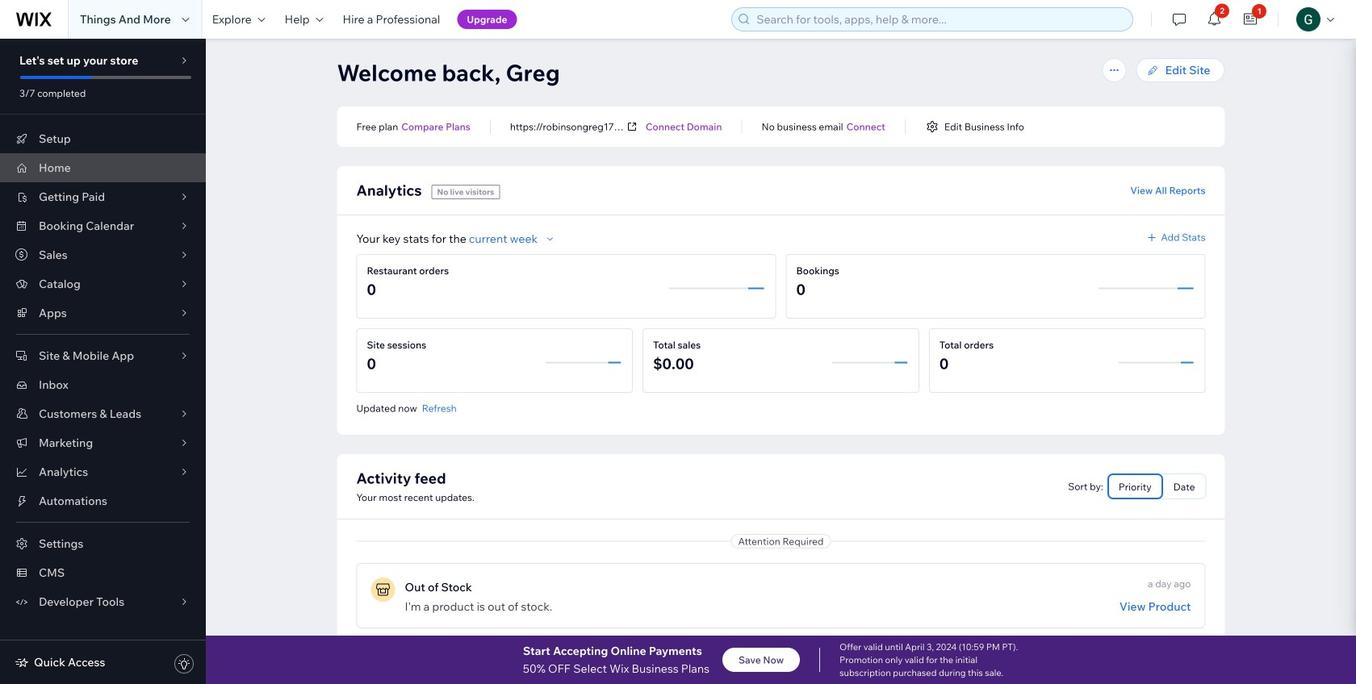 Task type: vqa. For each thing, say whether or not it's contained in the screenshot.
Search for tools, apps, help & more... "field"
yes



Task type: locate. For each thing, give the bounding box(es) containing it.
Search for tools, apps, help & more... field
[[752, 8, 1128, 31]]



Task type: describe. For each thing, give the bounding box(es) containing it.
sidebar element
[[0, 39, 206, 685]]



